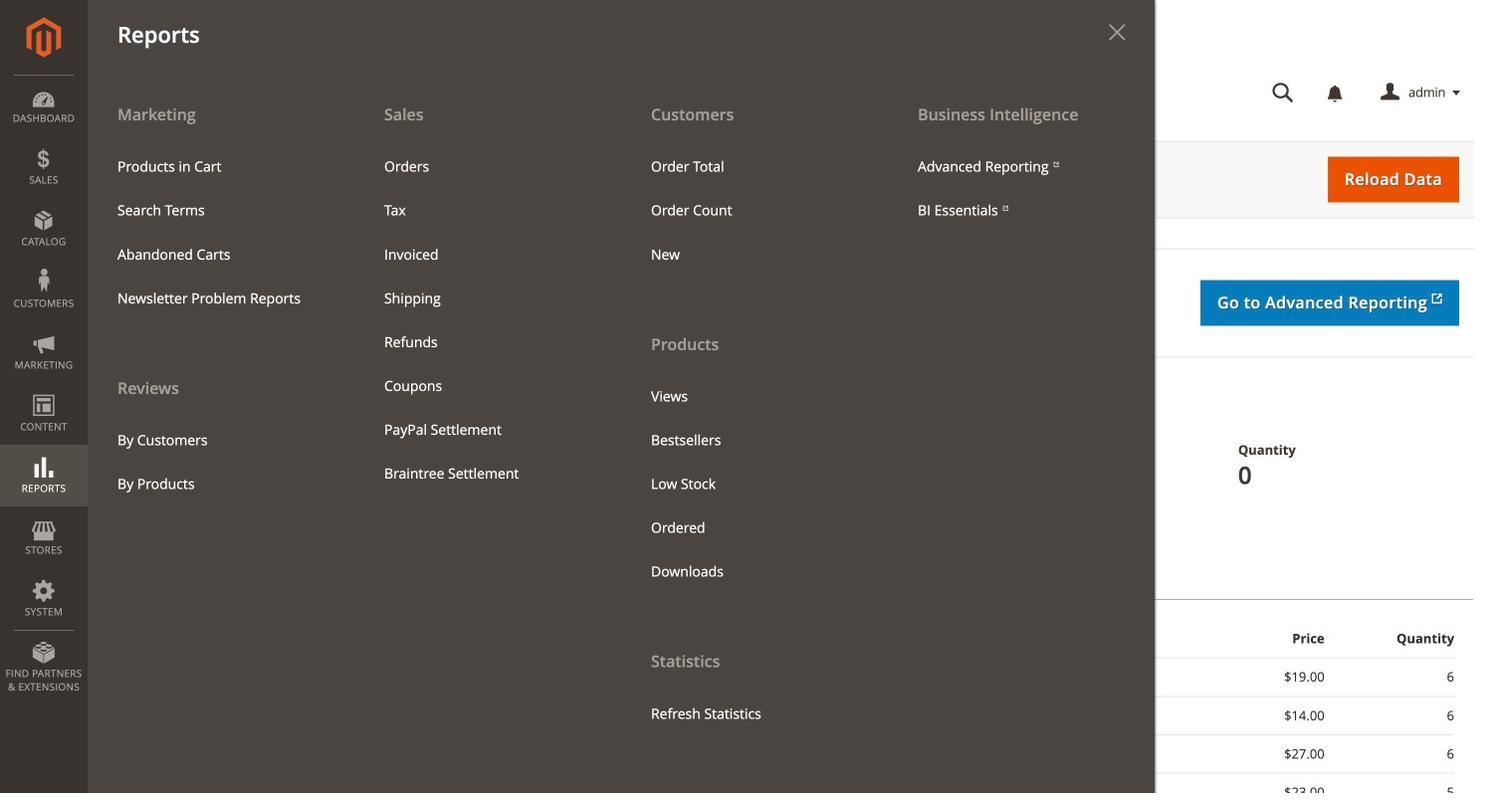 Task type: locate. For each thing, give the bounding box(es) containing it.
menu bar
[[0, 0, 1155, 793]]

menu
[[88, 92, 1155, 793], [88, 92, 354, 506], [621, 92, 888, 736], [103, 145, 339, 320], [369, 145, 606, 496], [636, 145, 873, 277], [903, 145, 1140, 233], [636, 375, 873, 594], [103, 419, 339, 506]]



Task type: describe. For each thing, give the bounding box(es) containing it.
magento admin panel image
[[26, 17, 61, 58]]



Task type: vqa. For each thing, say whether or not it's contained in the screenshot.
menu bar
yes



